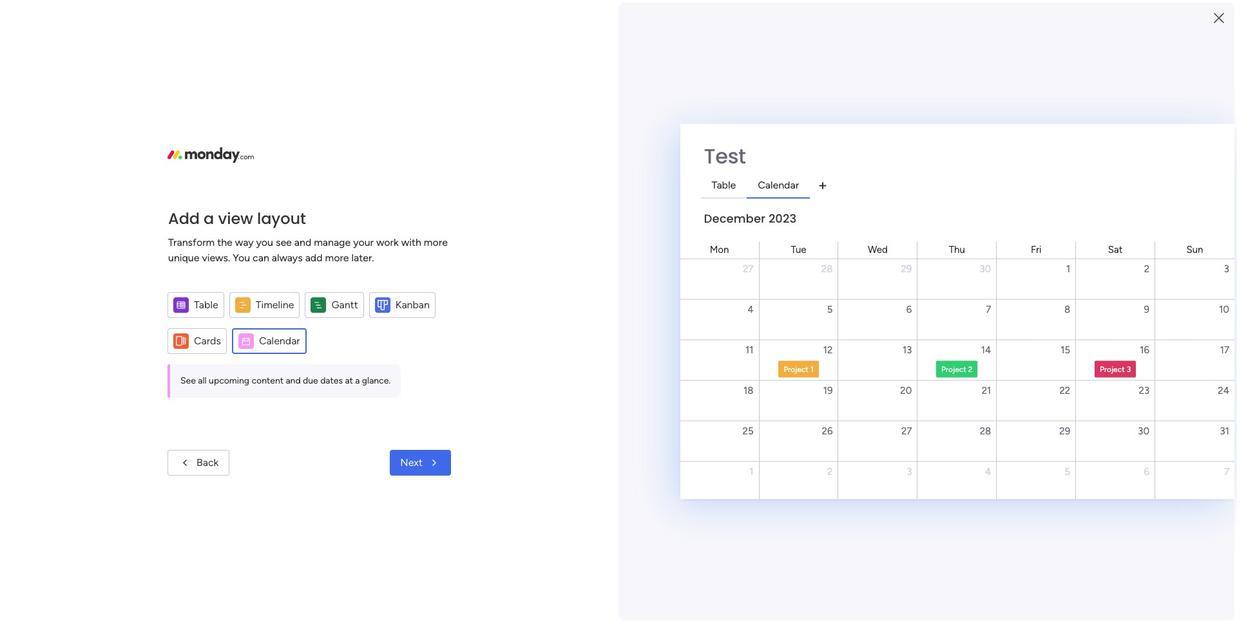 Task type: describe. For each thing, give the bounding box(es) containing it.
2 vertical spatial 3
[[907, 466, 912, 478]]

1 vertical spatial 1
[[811, 365, 814, 374]]

boost
[[994, 405, 1021, 417]]

how
[[1061, 542, 1079, 553]]

1 vertical spatial 6
[[1144, 466, 1150, 478]]

getting started element
[[986, 514, 1179, 566]]

project 3
[[1100, 365, 1131, 374]]

install our mobile app
[[1018, 228, 1114, 239]]

manage
[[314, 236, 351, 248]]

1 vertical spatial 3
[[1127, 365, 1131, 374]]

15
[[1061, 344, 1070, 356]]

explore templates button
[[994, 442, 1172, 468]]

for
[[550, 7, 563, 19]]

with inside transform the way you see and manage your work with more unique views. you can always add more later.
[[401, 236, 421, 248]]

next
[[400, 457, 423, 469]]

13
[[903, 344, 912, 356]]

mon
[[710, 244, 729, 256]]

always
[[272, 252, 303, 264]]

tue
[[791, 244, 807, 256]]

&
[[1014, 490, 1021, 503]]

templates inside explore templates button
[[1078, 448, 1124, 461]]

get
[[1023, 490, 1039, 503]]

works
[[1135, 542, 1159, 553]]

2023
[[769, 210, 797, 227]]

0 vertical spatial 29
[[901, 263, 912, 275]]

views.
[[202, 252, 230, 264]]

december 2023
[[704, 210, 797, 227]]

✨ join us for our online conference dec 14th
[[500, 7, 701, 19]]

14th
[[682, 7, 701, 19]]

→
[[802, 7, 811, 19]]

19
[[823, 385, 833, 396]]

with inside boost your workflow in minutes with ready-made templates
[[1141, 405, 1162, 417]]

register
[[713, 7, 749, 19]]

your
[[1060, 124, 1083, 138]]

9
[[1144, 304, 1150, 315]]

dec
[[662, 7, 679, 19]]

timeline button
[[229, 292, 300, 318]]

getting
[[1037, 528, 1069, 538]]

0 vertical spatial 28
[[822, 263, 833, 275]]

12
[[823, 344, 833, 356]]

minutes
[[1102, 405, 1139, 417]]

my
[[256, 377, 272, 391]]

online
[[582, 7, 608, 19]]

add
[[305, 252, 323, 264]]

management
[[310, 262, 372, 274]]

templates image image
[[998, 304, 1168, 393]]

14
[[981, 344, 991, 356]]

0 vertical spatial 4
[[748, 304, 754, 315]]

work for work management
[[315, 434, 336, 445]]

public board image
[[254, 261, 268, 275]]

1 vertical spatial 27
[[901, 425, 912, 437]]

work management > main workspace
[[270, 283, 420, 294]]

all
[[198, 375, 207, 386]]

1 horizontal spatial 28
[[980, 425, 991, 437]]

cards
[[194, 335, 221, 347]]

sat
[[1108, 244, 1123, 256]]

1 horizontal spatial more
[[424, 236, 448, 248]]

thu
[[949, 244, 965, 256]]

dates
[[320, 375, 343, 386]]

management for work management
[[338, 434, 395, 445]]

project 2
[[942, 365, 973, 374]]

23
[[1139, 385, 1150, 396]]

you
[[256, 236, 273, 248]]

✨
[[503, 7, 515, 19]]

24
[[1218, 385, 1230, 396]]

0 horizontal spatial learn
[[986, 490, 1012, 503]]

project for project 1
[[784, 365, 809, 374]]

transform
[[168, 236, 215, 248]]

complete
[[1005, 124, 1057, 138]]

next button
[[390, 450, 451, 476]]

see
[[276, 236, 292, 248]]

you
[[233, 252, 250, 264]]

>
[[347, 283, 353, 294]]

management for work management > main workspace
[[292, 283, 345, 294]]

learn & get inspired
[[986, 490, 1079, 503]]

join
[[517, 7, 536, 19]]

boost your workflow in minutes with ready-made templates
[[994, 405, 1162, 432]]

our
[[1046, 228, 1062, 239]]

dapulse x slim image
[[1160, 119, 1175, 135]]

gantt button
[[305, 292, 364, 318]]

later.
[[352, 252, 374, 264]]

us
[[538, 7, 548, 19]]

unique
[[168, 252, 199, 264]]

complete your profile
[[1005, 124, 1120, 138]]

1 vertical spatial 30
[[1138, 425, 1150, 437]]

8
[[1065, 304, 1070, 315]]

at
[[345, 375, 353, 386]]

1 vertical spatial 5
[[1065, 466, 1070, 478]]

your inside transform the way you see and manage your work with more unique views. you can always add more later.
[[353, 236, 374, 248]]

test
[[704, 141, 746, 170]]

inspired
[[1042, 490, 1079, 503]]

content
[[252, 375, 284, 386]]

0 horizontal spatial 30
[[980, 263, 991, 275]]

1 horizontal spatial 2
[[968, 365, 973, 374]]

workspaces
[[275, 377, 339, 391]]

back
[[197, 457, 219, 469]]

install
[[1018, 228, 1043, 239]]

templates inside boost your workflow in minutes with ready-made templates
[[1052, 420, 1098, 432]]

see all upcoming content and due dates at a glance.
[[180, 375, 391, 386]]



Task type: locate. For each thing, give the bounding box(es) containing it.
kanban button
[[369, 292, 436, 318]]

1 vertical spatial more
[[325, 252, 349, 264]]

workspace
[[377, 283, 420, 294]]

one
[[761, 7, 777, 19]]

explore templates
[[1041, 448, 1124, 461]]

timeline
[[256, 299, 294, 311]]

work down workspaces
[[315, 434, 336, 445]]

22
[[1060, 385, 1070, 396]]

workspaces navigation
[[9, 151, 126, 172]]

28
[[822, 263, 833, 275], [980, 425, 991, 437]]

11
[[746, 344, 754, 356]]

1 horizontal spatial 1
[[811, 365, 814, 374]]

our
[[565, 7, 579, 19]]

project for project 3
[[1100, 365, 1125, 374]]

table button
[[168, 292, 224, 318]]

work management
[[315, 434, 395, 445]]

0 horizontal spatial more
[[325, 252, 349, 264]]

layout
[[257, 208, 306, 229]]

due
[[303, 375, 318, 386]]

1 vertical spatial learn
[[1037, 542, 1059, 553]]

kanban
[[396, 299, 430, 311]]

table
[[194, 299, 218, 311]]

1 horizontal spatial 4
[[985, 466, 991, 478]]

a right add
[[204, 208, 214, 229]]

0 horizontal spatial your
[[353, 236, 374, 248]]

0 horizontal spatial 6
[[907, 304, 912, 315]]

gantt
[[332, 299, 358, 311]]

main
[[355, 283, 374, 294]]

logo image
[[168, 148, 254, 163]]

1 vertical spatial 7
[[1224, 466, 1230, 478]]

1 horizontal spatial 27
[[901, 425, 912, 437]]

a right "at"
[[355, 375, 360, 386]]

made
[[1024, 420, 1050, 432]]

cards button
[[168, 328, 227, 354]]

0 vertical spatial 7
[[986, 304, 991, 315]]

0 vertical spatial your
[[353, 236, 374, 248]]

project
[[273, 262, 307, 274], [784, 365, 809, 374], [942, 365, 967, 374], [1100, 365, 1125, 374]]

0 horizontal spatial with
[[401, 236, 421, 248]]

calendar
[[259, 335, 300, 347]]

7 up 14
[[986, 304, 991, 315]]

0 vertical spatial management
[[292, 283, 345, 294]]

1 horizontal spatial 30
[[1138, 425, 1150, 437]]

1 horizontal spatial 7
[[1224, 466, 1230, 478]]

0 vertical spatial work
[[376, 236, 399, 248]]

templates
[[1052, 420, 1098, 432], [1078, 448, 1124, 461]]

1 vertical spatial your
[[1023, 405, 1044, 417]]

0 vertical spatial 5
[[827, 304, 833, 315]]

back button
[[168, 450, 230, 476]]

21
[[982, 385, 991, 396]]

1 horizontal spatial work
[[315, 434, 336, 445]]

learn down getting
[[1037, 542, 1059, 553]]

0 vertical spatial with
[[401, 236, 421, 248]]

0 horizontal spatial in
[[751, 7, 759, 19]]

29
[[901, 263, 912, 275], [1060, 425, 1070, 437]]

7 down the 31
[[1224, 466, 1230, 478]]

upcoming
[[209, 375, 249, 386]]

a
[[204, 208, 214, 229], [355, 375, 360, 386]]

your up later.
[[353, 236, 374, 248]]

2 vertical spatial work
[[315, 434, 336, 445]]

monday.com
[[1081, 542, 1133, 553]]

0 vertical spatial learn
[[986, 490, 1012, 503]]

the
[[217, 236, 233, 248]]

0 vertical spatial 6
[[907, 304, 912, 315]]

0 horizontal spatial 5
[[827, 304, 833, 315]]

30
[[980, 263, 991, 275], [1138, 425, 1150, 437]]

way
[[235, 236, 254, 248]]

lottie animation element
[[621, 57, 984, 106]]

work up the timeline
[[270, 283, 290, 294]]

1 vertical spatial 2
[[968, 365, 973, 374]]

your
[[353, 236, 374, 248], [1023, 405, 1044, 417]]

2 horizontal spatial work
[[376, 236, 399, 248]]

1 vertical spatial and
[[286, 375, 301, 386]]

work inside transform the way you see and manage your work with more unique views. you can always add more later.
[[376, 236, 399, 248]]

1 horizontal spatial learn
[[1037, 542, 1059, 553]]

26
[[822, 425, 833, 437]]

in left the minutes
[[1091, 405, 1099, 417]]

20
[[900, 385, 912, 396]]

calendar button
[[232, 328, 307, 354]]

0 horizontal spatial 28
[[822, 263, 833, 275]]

0 horizontal spatial a
[[204, 208, 214, 229]]

1 vertical spatial with
[[1141, 405, 1162, 417]]

6
[[907, 304, 912, 315], [1144, 466, 1150, 478]]

7
[[986, 304, 991, 315], [1224, 466, 1230, 478]]

project for project management
[[273, 262, 307, 274]]

management
[[292, 283, 345, 294], [338, 434, 395, 445]]

1 horizontal spatial your
[[1023, 405, 1044, 417]]

and
[[294, 236, 311, 248], [286, 375, 301, 386]]

with down the 23 at the right bottom of page
[[1141, 405, 1162, 417]]

0 vertical spatial 2
[[1144, 263, 1150, 275]]

sun
[[1187, 244, 1203, 256]]

2 vertical spatial 1
[[750, 466, 754, 478]]

5 up 12
[[827, 304, 833, 315]]

with up workspace
[[401, 236, 421, 248]]

1 horizontal spatial in
[[1091, 405, 1099, 417]]

0 vertical spatial 30
[[980, 263, 991, 275]]

1 vertical spatial 29
[[1060, 425, 1070, 437]]

work inside 'button'
[[315, 434, 336, 445]]

4 up 11
[[748, 304, 754, 315]]

management inside 'button'
[[338, 434, 395, 445]]

2 horizontal spatial 2
[[1144, 263, 1150, 275]]

0 vertical spatial templates
[[1052, 420, 1098, 432]]

in inside boost your workflow in minutes with ready-made templates
[[1091, 405, 1099, 417]]

project for project 2
[[942, 365, 967, 374]]

work up workspace
[[376, 236, 399, 248]]

templates right explore
[[1078, 448, 1124, 461]]

1 horizontal spatial with
[[1141, 405, 1162, 417]]

0 horizontal spatial 29
[[901, 263, 912, 275]]

conference
[[610, 7, 660, 19]]

0 horizontal spatial 7
[[986, 304, 991, 315]]

feed
[[298, 333, 322, 347]]

update feed (inbox)
[[256, 333, 363, 347]]

0 vertical spatial 1
[[1066, 263, 1070, 275]]

2 horizontal spatial 1
[[1066, 263, 1070, 275]]

1 vertical spatial work
[[270, 283, 290, 294]]

add a view layout
[[168, 208, 306, 229]]

work for work management > main workspace
[[270, 283, 290, 294]]

management up next 'button'
[[338, 434, 395, 445]]

and up add
[[294, 236, 311, 248]]

2 vertical spatial 2
[[827, 466, 833, 478]]

0 horizontal spatial work
[[270, 283, 290, 294]]

your up made
[[1023, 405, 1044, 417]]

transform the way you see and manage your work with more unique views. you can always add more later.
[[168, 236, 448, 264]]

glance.
[[362, 375, 391, 386]]

27 down december 2023 at the top right
[[743, 263, 754, 275]]

ready-
[[994, 420, 1024, 432]]

learn left & at the bottom right of the page
[[986, 490, 1012, 503]]

1 vertical spatial 28
[[980, 425, 991, 437]]

learn inside getting started learn how monday.com works
[[1037, 542, 1059, 553]]

0 horizontal spatial 1
[[750, 466, 754, 478]]

17
[[1220, 344, 1230, 356]]

register in one click → link
[[713, 7, 811, 19]]

27 down 20
[[901, 425, 912, 437]]

started
[[1071, 528, 1101, 538]]

1 vertical spatial a
[[355, 375, 360, 386]]

31
[[1220, 425, 1230, 437]]

and left due
[[286, 375, 301, 386]]

wed
[[868, 244, 888, 256]]

0 horizontal spatial 27
[[743, 263, 754, 275]]

0 horizontal spatial 3
[[907, 466, 912, 478]]

25
[[743, 425, 754, 437]]

(inbox)
[[325, 333, 363, 347]]

0 vertical spatial more
[[424, 236, 448, 248]]

0 vertical spatial in
[[751, 7, 759, 19]]

fri
[[1031, 244, 1042, 256]]

2 horizontal spatial 3
[[1224, 263, 1230, 275]]

1 vertical spatial 4
[[985, 466, 991, 478]]

app
[[1096, 228, 1114, 239]]

1 horizontal spatial 3
[[1127, 365, 1131, 374]]

and inside transform the way you see and manage your work with more unique views. you can always add more later.
[[294, 236, 311, 248]]

close my workspaces image
[[238, 376, 253, 392]]

open update feed (inbox) image
[[238, 333, 253, 348]]

27
[[743, 263, 754, 275], [901, 425, 912, 437]]

1 horizontal spatial 5
[[1065, 466, 1070, 478]]

3
[[1224, 263, 1230, 275], [1127, 365, 1131, 374], [907, 466, 912, 478]]

can
[[253, 252, 269, 264]]

0 horizontal spatial 4
[[748, 304, 754, 315]]

component image
[[254, 281, 265, 293]]

help center element
[[986, 576, 1179, 624]]

getting started learn how monday.com works
[[1037, 528, 1159, 553]]

profile
[[1086, 124, 1120, 138]]

see
[[180, 375, 196, 386]]

in
[[751, 7, 759, 19], [1091, 405, 1099, 417]]

1 horizontal spatial 29
[[1060, 425, 1070, 437]]

2
[[1144, 263, 1150, 275], [968, 365, 973, 374], [827, 466, 833, 478]]

5 down explore
[[1065, 466, 1070, 478]]

1 horizontal spatial a
[[355, 375, 360, 386]]

project 1
[[784, 365, 814, 374]]

18
[[744, 385, 754, 396]]

0 vertical spatial 27
[[743, 263, 754, 275]]

management down "project management"
[[292, 283, 345, 294]]

in left one
[[751, 7, 759, 19]]

0 vertical spatial and
[[294, 236, 311, 248]]

1 vertical spatial management
[[338, 434, 395, 445]]

1 vertical spatial in
[[1091, 405, 1099, 417]]

0 horizontal spatial 2
[[827, 466, 833, 478]]

0 vertical spatial a
[[204, 208, 214, 229]]

your inside boost your workflow in minutes with ready-made templates
[[1023, 405, 1044, 417]]

workflow
[[1046, 405, 1089, 417]]

register in one click →
[[713, 7, 811, 19]]

1 horizontal spatial 6
[[1144, 466, 1150, 478]]

4 up learn & get inspired
[[985, 466, 991, 478]]

10
[[1219, 304, 1230, 315]]

templates down the 'workflow'
[[1052, 420, 1098, 432]]

0 vertical spatial 3
[[1224, 263, 1230, 275]]

1 vertical spatial templates
[[1078, 448, 1124, 461]]



Task type: vqa. For each thing, say whether or not it's contained in the screenshot.
Browse
no



